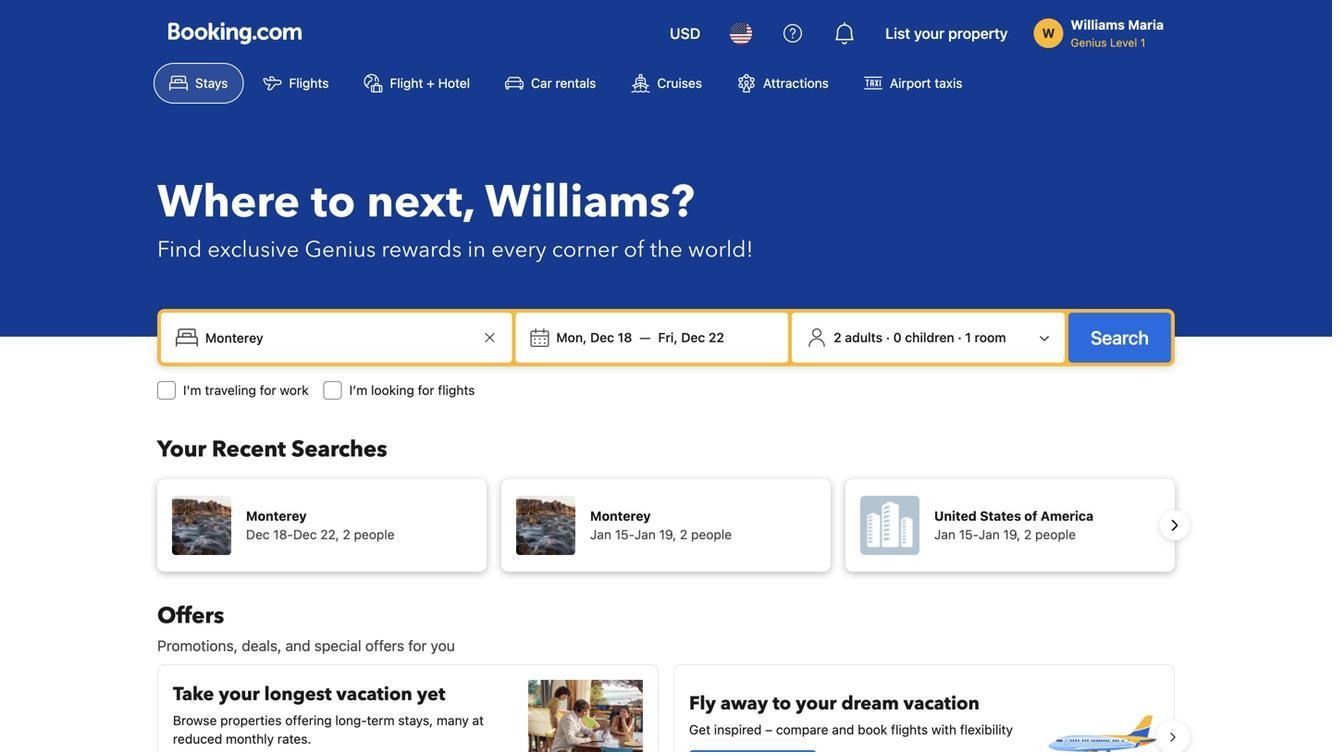 Task type: vqa. For each thing, say whether or not it's contained in the screenshot.


Task type: locate. For each thing, give the bounding box(es) containing it.
vacation
[[336, 682, 412, 707], [904, 691, 980, 717]]

1 down maria
[[1141, 36, 1146, 49]]

0
[[893, 330, 902, 345]]

list
[[886, 25, 910, 42]]

0 horizontal spatial your
[[219, 682, 260, 707]]

to left the next,
[[311, 172, 356, 233]]

jan
[[590, 527, 612, 542], [635, 527, 656, 542], [934, 527, 956, 542], [979, 527, 1000, 542]]

and
[[285, 637, 311, 655], [832, 722, 854, 737]]

to
[[311, 172, 356, 233], [773, 691, 791, 717]]

your up the 'properties'
[[219, 682, 260, 707]]

2 inside united states of america jan 15-jan 19, 2 people
[[1024, 527, 1032, 542]]

0 horizontal spatial 1
[[965, 330, 971, 345]]

yet
[[417, 682, 445, 707]]

of inside where to next, williams? find exclusive genius rewards in every corner of the world!
[[624, 235, 644, 265]]

flexibility
[[960, 722, 1013, 737]]

0 horizontal spatial genius
[[305, 235, 376, 265]]

your
[[914, 25, 945, 42], [219, 682, 260, 707], [796, 691, 837, 717]]

vacation up term
[[336, 682, 412, 707]]

attractions
[[763, 75, 829, 91]]

flight + hotel link
[[348, 63, 486, 104]]

· right 'children'
[[958, 330, 962, 345]]

with
[[932, 722, 957, 737]]

1 vertical spatial genius
[[305, 235, 376, 265]]

maria
[[1128, 17, 1164, 32]]

1 horizontal spatial 15-
[[959, 527, 979, 542]]

cruises
[[657, 75, 702, 91]]

your inside take your longest vacation yet browse properties offering long-term stays, many at reduced monthly rates.
[[219, 682, 260, 707]]

region
[[142, 472, 1190, 579], [142, 657, 1190, 752]]

your inside list your property "link"
[[914, 25, 945, 42]]

people inside the monterey dec 18-dec 22, 2 people
[[354, 527, 395, 542]]

0 horizontal spatial 15-
[[615, 527, 635, 542]]

united
[[934, 508, 977, 524]]

2 people from the left
[[691, 527, 732, 542]]

dec left 22,
[[293, 527, 317, 542]]

looking
[[371, 383, 414, 398]]

dec left 18-
[[246, 527, 270, 542]]

flights
[[438, 383, 475, 398], [891, 722, 928, 737]]

monterey jan 15-jan 19, 2 people
[[590, 508, 732, 542]]

for inside offers promotions, deals, and special offers for you
[[408, 637, 427, 655]]

2 horizontal spatial your
[[914, 25, 945, 42]]

0 horizontal spatial to
[[311, 172, 356, 233]]

1 region from the top
[[142, 472, 1190, 579]]

1 monterey from the left
[[246, 508, 307, 524]]

your up the compare
[[796, 691, 837, 717]]

0 horizontal spatial and
[[285, 637, 311, 655]]

and inside offers promotions, deals, and special offers for you
[[285, 637, 311, 655]]

i'm
[[183, 383, 201, 398]]

1 horizontal spatial your
[[796, 691, 837, 717]]

genius inside where to next, williams? find exclusive genius rewards in every corner of the world!
[[305, 235, 376, 265]]

0 vertical spatial to
[[311, 172, 356, 233]]

1 horizontal spatial vacation
[[904, 691, 980, 717]]

1 15- from the left
[[615, 527, 635, 542]]

usd button
[[659, 11, 712, 56]]

2 15- from the left
[[959, 527, 979, 542]]

19,
[[659, 527, 676, 542], [1003, 527, 1021, 542]]

0 vertical spatial region
[[142, 472, 1190, 579]]

1 horizontal spatial and
[[832, 722, 854, 737]]

2 inside monterey jan 15-jan 19, 2 people
[[680, 527, 688, 542]]

for right looking
[[418, 383, 434, 398]]

flights link
[[247, 63, 345, 104]]

for for traveling
[[260, 383, 276, 398]]

1 horizontal spatial to
[[773, 691, 791, 717]]

i'm
[[349, 383, 368, 398]]

to inside where to next, williams? find exclusive genius rewards in every corner of the world!
[[311, 172, 356, 233]]

2 inside the monterey dec 18-dec 22, 2 people
[[343, 527, 350, 542]]

list your property
[[886, 25, 1008, 42]]

2 monterey from the left
[[590, 508, 651, 524]]

fri, dec 22 button
[[651, 321, 732, 354]]

car rentals
[[531, 75, 596, 91]]

your right list
[[914, 25, 945, 42]]

traveling
[[205, 383, 256, 398]]

2 horizontal spatial people
[[1035, 527, 1076, 542]]

1 horizontal spatial ·
[[958, 330, 962, 345]]

region containing take your longest vacation yet
[[142, 657, 1190, 752]]

0 horizontal spatial vacation
[[336, 682, 412, 707]]

to up the compare
[[773, 691, 791, 717]]

0 horizontal spatial flights
[[438, 383, 475, 398]]

of right the states
[[1025, 508, 1038, 524]]

0 vertical spatial and
[[285, 637, 311, 655]]

fly away to your dream vacation get inspired – compare and book flights with flexibility
[[689, 691, 1013, 737]]

2 region from the top
[[142, 657, 1190, 752]]

1 19, from the left
[[659, 527, 676, 542]]

3 people from the left
[[1035, 527, 1076, 542]]

2 jan from the left
[[635, 527, 656, 542]]

mon,
[[556, 330, 587, 345]]

of left the at the top of the page
[[624, 235, 644, 265]]

for for looking
[[418, 383, 434, 398]]

1 vertical spatial to
[[773, 691, 791, 717]]

offers
[[365, 637, 404, 655]]

rentals
[[556, 75, 596, 91]]

your for take
[[219, 682, 260, 707]]

18-
[[273, 527, 293, 542]]

flights inside fly away to your dream vacation get inspired – compare and book flights with flexibility
[[891, 722, 928, 737]]

take your longest vacation yet browse properties offering long-term stays, many at reduced monthly rates.
[[173, 682, 484, 747]]

flights
[[289, 75, 329, 91]]

monterey
[[246, 508, 307, 524], [590, 508, 651, 524]]

2 19, from the left
[[1003, 527, 1021, 542]]

stays,
[[398, 713, 433, 728]]

2 adults · 0 children · 1 room
[[834, 330, 1006, 345]]

monterey inside the monterey dec 18-dec 22, 2 people
[[246, 508, 307, 524]]

1 horizontal spatial people
[[691, 527, 732, 542]]

people inside united states of america jan 15-jan 19, 2 people
[[1035, 527, 1076, 542]]

genius
[[1071, 36, 1107, 49], [305, 235, 376, 265]]

and right deals,
[[285, 637, 311, 655]]

1 vertical spatial flights
[[891, 722, 928, 737]]

1 · from the left
[[886, 330, 890, 345]]

united states of america jan 15-jan 19, 2 people
[[934, 508, 1094, 542]]

for left you
[[408, 637, 427, 655]]

exclusive
[[208, 235, 299, 265]]

22
[[709, 330, 724, 345]]

next,
[[367, 172, 474, 233]]

18
[[618, 330, 632, 345]]

1 horizontal spatial 19,
[[1003, 527, 1021, 542]]

15- inside monterey jan 15-jan 19, 2 people
[[615, 527, 635, 542]]

dec
[[590, 330, 614, 345], [681, 330, 705, 345], [246, 527, 270, 542], [293, 527, 317, 542]]

1 horizontal spatial 1
[[1141, 36, 1146, 49]]

1 horizontal spatial genius
[[1071, 36, 1107, 49]]

find
[[157, 235, 202, 265]]

· left 0
[[886, 330, 890, 345]]

you
[[431, 637, 455, 655]]

for left "work"
[[260, 383, 276, 398]]

monterey inside monterey jan 15-jan 19, 2 people
[[590, 508, 651, 524]]

dream
[[841, 691, 899, 717]]

people inside monterey jan 15-jan 19, 2 people
[[691, 527, 732, 542]]

0 horizontal spatial people
[[354, 527, 395, 542]]

1 vertical spatial region
[[142, 657, 1190, 752]]

1 people from the left
[[354, 527, 395, 542]]

0 vertical spatial of
[[624, 235, 644, 265]]

0 vertical spatial 1
[[1141, 36, 1146, 49]]

genius down williams
[[1071, 36, 1107, 49]]

stays
[[195, 75, 228, 91]]

of
[[624, 235, 644, 265], [1025, 508, 1038, 524]]

attractions link
[[722, 63, 845, 104]]

genius left rewards
[[305, 235, 376, 265]]

15-
[[615, 527, 635, 542], [959, 527, 979, 542]]

for
[[260, 383, 276, 398], [418, 383, 434, 398], [408, 637, 427, 655]]

fri,
[[658, 330, 678, 345]]

at
[[472, 713, 484, 728]]

flights right looking
[[438, 383, 475, 398]]

flights left with
[[891, 722, 928, 737]]

corner
[[552, 235, 618, 265]]

·
[[886, 330, 890, 345], [958, 330, 962, 345]]

genius inside williams maria genius level 1
[[1071, 36, 1107, 49]]

0 horizontal spatial ·
[[886, 330, 890, 345]]

1 horizontal spatial flights
[[891, 722, 928, 737]]

Where are you going? field
[[198, 321, 479, 354]]

and left book
[[832, 722, 854, 737]]

1
[[1141, 36, 1146, 49], [965, 330, 971, 345]]

1 left room
[[965, 330, 971, 345]]

booking.com image
[[168, 22, 302, 44]]

vacation up with
[[904, 691, 980, 717]]

deals,
[[242, 637, 282, 655]]

0 horizontal spatial 19,
[[659, 527, 676, 542]]

usd
[[670, 25, 701, 42]]

1 horizontal spatial monterey
[[590, 508, 651, 524]]

2 · from the left
[[958, 330, 962, 345]]

0 horizontal spatial of
[[624, 235, 644, 265]]

1 vertical spatial 1
[[965, 330, 971, 345]]

compare
[[776, 722, 829, 737]]

+
[[427, 75, 435, 91]]

1 vertical spatial and
[[832, 722, 854, 737]]

1 inside 2 adults · 0 children · 1 room dropdown button
[[965, 330, 971, 345]]

airport
[[890, 75, 931, 91]]

people for dec 18-dec 22, 2 people
[[354, 527, 395, 542]]

0 vertical spatial flights
[[438, 383, 475, 398]]

monterey for 18-
[[246, 508, 307, 524]]

19, inside monterey jan 15-jan 19, 2 people
[[659, 527, 676, 542]]

0 horizontal spatial monterey
[[246, 508, 307, 524]]

22,
[[320, 527, 339, 542]]

0 vertical spatial genius
[[1071, 36, 1107, 49]]

2 adults · 0 children · 1 room button
[[800, 320, 1058, 355]]

1 vertical spatial of
[[1025, 508, 1038, 524]]

1 horizontal spatial of
[[1025, 508, 1038, 524]]

fly away to your dream vacation image
[[1045, 680, 1159, 752]]

every
[[491, 235, 546, 265]]



Task type: describe. For each thing, give the bounding box(es) containing it.
adults
[[845, 330, 883, 345]]

mon, dec 18 — fri, dec 22
[[556, 330, 724, 345]]

browse
[[173, 713, 217, 728]]

your inside fly away to your dream vacation get inspired – compare and book flights with flexibility
[[796, 691, 837, 717]]

states
[[980, 508, 1021, 524]]

stays link
[[154, 63, 244, 104]]

take
[[173, 682, 214, 707]]

monterey dec 18-dec 22, 2 people
[[246, 508, 395, 542]]

williams maria genius level 1
[[1071, 17, 1164, 49]]

dec left 18
[[590, 330, 614, 345]]

work
[[280, 383, 309, 398]]

where to next, williams? find exclusive genius rewards in every corner of the world!
[[157, 172, 753, 265]]

15- inside united states of america jan 15-jan 19, 2 people
[[959, 527, 979, 542]]

promotions,
[[157, 637, 238, 655]]

term
[[367, 713, 395, 728]]

next image
[[1164, 514, 1186, 537]]

rewards
[[382, 235, 462, 265]]

hotel
[[438, 75, 470, 91]]

to inside fly away to your dream vacation get inspired – compare and book flights with flexibility
[[773, 691, 791, 717]]

away
[[721, 691, 768, 717]]

inspired
[[714, 722, 762, 737]]

world!
[[688, 235, 753, 265]]

searches
[[291, 434, 387, 465]]

in
[[467, 235, 486, 265]]

rates.
[[277, 731, 311, 747]]

flight
[[390, 75, 423, 91]]

4 jan from the left
[[979, 527, 1000, 542]]

offers
[[157, 601, 224, 631]]

special
[[314, 637, 361, 655]]

williams?
[[485, 172, 695, 233]]

w
[[1042, 25, 1055, 41]]

america
[[1041, 508, 1094, 524]]

many
[[437, 713, 469, 728]]

take your longest vacation yet image
[[528, 680, 643, 752]]

level
[[1110, 36, 1137, 49]]

cruises link
[[616, 63, 718, 104]]

your account menu williams maria genius level 1 element
[[1034, 8, 1171, 51]]

children
[[905, 330, 955, 345]]

3 jan from the left
[[934, 527, 956, 542]]

and inside fly away to your dream vacation get inspired – compare and book flights with flexibility
[[832, 722, 854, 737]]

flight + hotel
[[390, 75, 470, 91]]

monterey for 15-
[[590, 508, 651, 524]]

airport taxis
[[890, 75, 963, 91]]

vacation inside fly away to your dream vacation get inspired – compare and book flights with flexibility
[[904, 691, 980, 717]]

i'm traveling for work
[[183, 383, 309, 398]]

dec left 22
[[681, 330, 705, 345]]

where
[[157, 172, 300, 233]]

–
[[765, 722, 773, 737]]

1 jan from the left
[[590, 527, 612, 542]]

longest
[[264, 682, 332, 707]]

recent
[[212, 434, 286, 465]]

fly
[[689, 691, 716, 717]]

williams
[[1071, 17, 1125, 32]]

people for jan 15-jan 19, 2 people
[[691, 527, 732, 542]]

properties
[[220, 713, 282, 728]]

2 inside 2 adults · 0 children · 1 room dropdown button
[[834, 330, 842, 345]]

offers promotions, deals, and special offers for you
[[157, 601, 455, 655]]

reduced
[[173, 731, 222, 747]]

long-
[[335, 713, 367, 728]]

search
[[1091, 327, 1149, 348]]

19, inside united states of america jan 15-jan 19, 2 people
[[1003, 527, 1021, 542]]

car rentals link
[[490, 63, 612, 104]]

i'm looking for flights
[[349, 383, 475, 398]]

book
[[858, 722, 888, 737]]

your recent searches
[[157, 434, 387, 465]]

of inside united states of america jan 15-jan 19, 2 people
[[1025, 508, 1038, 524]]

your for list
[[914, 25, 945, 42]]

airport taxis link
[[848, 63, 978, 104]]

get
[[689, 722, 711, 737]]

—
[[640, 330, 651, 345]]

mon, dec 18 button
[[549, 321, 640, 354]]

the
[[650, 235, 683, 265]]

property
[[949, 25, 1008, 42]]

list your property link
[[874, 11, 1019, 56]]

search button
[[1069, 313, 1171, 363]]

region containing monterey
[[142, 472, 1190, 579]]

1 inside williams maria genius level 1
[[1141, 36, 1146, 49]]

vacation inside take your longest vacation yet browse properties offering long-term stays, many at reduced monthly rates.
[[336, 682, 412, 707]]

monthly
[[226, 731, 274, 747]]

your
[[157, 434, 206, 465]]

car
[[531, 75, 552, 91]]

taxis
[[935, 75, 963, 91]]



